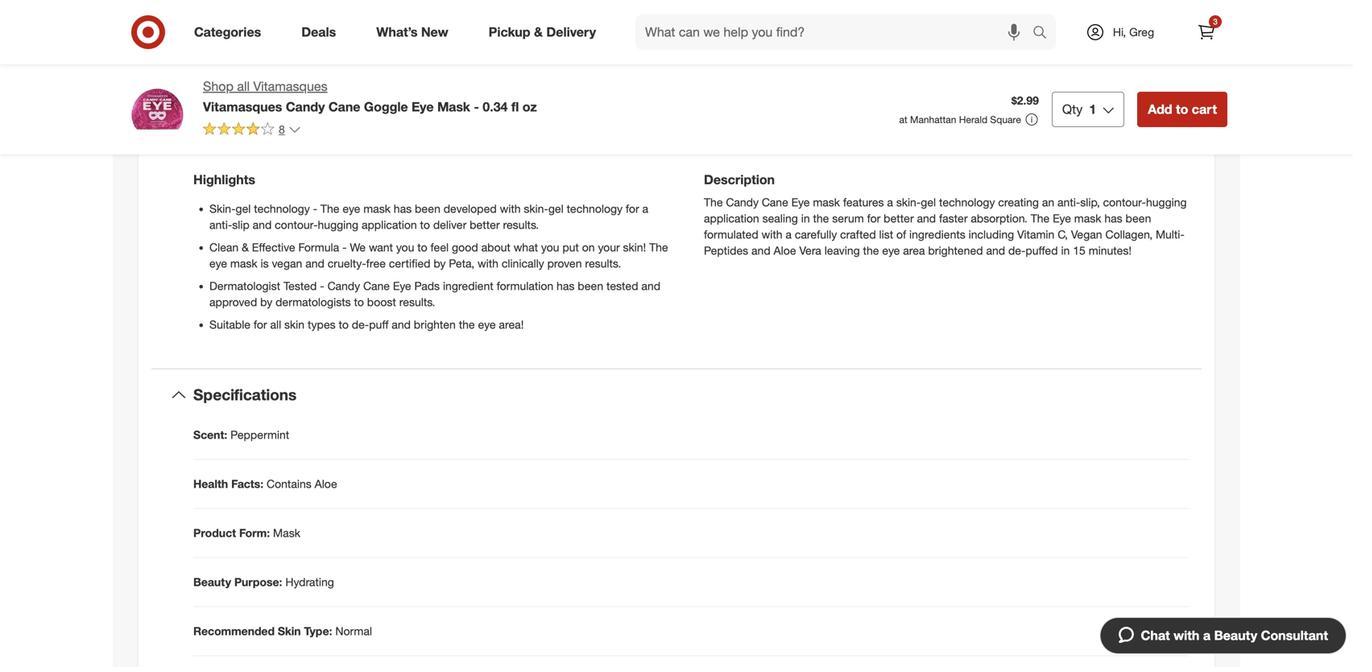 Task type: vqa. For each thing, say whether or not it's contained in the screenshot.
the left Mask
yes



Task type: describe. For each thing, give the bounding box(es) containing it.
1 vertical spatial all
[[270, 318, 281, 332]]

qty 1
[[1062, 101, 1096, 117]]

chat
[[1141, 628, 1170, 644]]

collagen,
[[1106, 228, 1153, 242]]

skin!
[[623, 241, 646, 255]]

and inside skin-gel technology - the eye mask has been developed with skin-gel technology for a anti-slip and contour-hugging application to deliver better results.
[[253, 218, 272, 232]]

- inside shop all vitamasques vitamasques candy cane goggle eye mask - 0.34 fl oz
[[474, 99, 479, 115]]

slip,
[[1080, 196, 1100, 210]]

been inside dermatologist tested - candy cane eye pads ingredient formulation has been tested and approved by dermatologists to boost results.
[[578, 279, 603, 293]]

is
[[261, 257, 269, 271]]

of
[[897, 228, 906, 242]]

recommended
[[193, 625, 275, 639]]

specifications button
[[151, 370, 1202, 421]]

approved
[[209, 295, 257, 310]]

sealing
[[763, 212, 798, 226]]

mask inside shop all vitamasques vitamasques candy cane goggle eye mask - 0.34 fl oz
[[437, 99, 470, 115]]

herald
[[959, 114, 988, 126]]

application inside description the candy cane eye mask features a skin-gel technology creating an anti-slip, contour-hugging application sealing in the serum for better and faster absorption. the eye mask has been formulated with a carefully crafted list of ingredients including vitamin c, vegan collagen, multi- peptides and aloe vera leaving the eye area brightened and de-puffed in 15 minutes!
[[704, 212, 759, 226]]

pads
[[414, 279, 440, 293]]

0 vertical spatial beauty
[[193, 576, 231, 590]]

dermatologists
[[276, 295, 351, 310]]

put
[[563, 241, 579, 255]]

has inside skin-gel technology - the eye mask has been developed with skin-gel technology for a anti-slip and contour-hugging application to deliver better results.
[[394, 202, 412, 216]]

1 vertical spatial the
[[863, 244, 879, 258]]

2 you from the left
[[541, 241, 559, 255]]

contour- inside description the candy cane eye mask features a skin-gel technology creating an anti-slip, contour-hugging application sealing in the serum for better and faster absorption. the eye mask has been formulated with a carefully crafted list of ingredients including vitamin c, vegan collagen, multi- peptides and aloe vera leaving the eye area brightened and de-puffed in 15 minutes!
[[1103, 196, 1146, 210]]

your
[[598, 241, 620, 255]]

peppermint
[[231, 428, 289, 442]]

results. inside the clean & effective formula - we want you to feel good about what you put on your skin! the eye mask is vegan and cruelty-free certified by peta, with clinically proven results.
[[585, 257, 621, 271]]

1 vertical spatial aloe
[[315, 477, 337, 492]]

the inside the clean & effective formula - we want you to feel good about what you put on your skin! the eye mask is vegan and cruelty-free certified by peta, with clinically proven results.
[[649, 241, 668, 255]]

to inside the clean & effective formula - we want you to feel good about what you put on your skin! the eye mask is vegan and cruelty-free certified by peta, with clinically proven results.
[[417, 241, 427, 255]]

dermatologist
[[209, 279, 280, 293]]

features
[[843, 196, 884, 210]]

by inside dermatologist tested - candy cane eye pads ingredient formulation has been tested and approved by dermatologists to boost results.
[[260, 295, 272, 310]]

has inside description the candy cane eye mask features a skin-gel technology creating an anti-slip, contour-hugging application sealing in the serum for better and faster absorption. the eye mask has been formulated with a carefully crafted list of ingredients including vitamin c, vegan collagen, multi- peptides and aloe vera leaving the eye area brightened and de-puffed in 15 minutes!
[[1105, 212, 1123, 226]]

$2.99
[[1012, 94, 1039, 108]]

with inside skin-gel technology - the eye mask has been developed with skin-gel technology for a anti-slip and contour-hugging application to deliver better results.
[[500, 202, 521, 216]]

description
[[704, 172, 775, 188]]

vera
[[799, 244, 822, 258]]

image of vitamasques candy cane goggle eye mask - 0.34 fl oz image
[[126, 77, 190, 142]]

technology inside description the candy cane eye mask features a skin-gel technology creating an anti-slip, contour-hugging application sealing in the serum for better and faster absorption. the eye mask has been formulated with a carefully crafted list of ingredients including vitamin c, vegan collagen, multi- peptides and aloe vera leaving the eye area brightened and de-puffed in 15 minutes!
[[939, 196, 995, 210]]

free
[[366, 257, 386, 271]]

deliver
[[433, 218, 467, 232]]

mask inside skin-gel technology - the eye mask has been developed with skin-gel technology for a anti-slip and contour-hugging application to deliver better results.
[[363, 202, 391, 216]]

the inside skin-gel technology - the eye mask has been developed with skin-gel technology for a anti-slip and contour-hugging application to deliver better results.
[[321, 202, 339, 216]]

contour- inside skin-gel technology - the eye mask has been developed with skin-gel technology for a anti-slip and contour-hugging application to deliver better results.
[[275, 218, 318, 232]]

to inside dermatologist tested - candy cane eye pads ingredient formulation has been tested and approved by dermatologists to boost results.
[[354, 295, 364, 310]]

tested
[[607, 279, 638, 293]]

ingredients
[[909, 228, 966, 242]]

about
[[481, 241, 511, 255]]

recommended skin type: normal
[[193, 625, 372, 639]]

cruelty-
[[328, 257, 366, 271]]

tested
[[284, 279, 317, 293]]

skin
[[284, 318, 305, 332]]

hugging inside description the candy cane eye mask features a skin-gel technology creating an anti-slip, contour-hugging application sealing in the serum for better and faster absorption. the eye mask has been formulated with a carefully crafted list of ingredients including vitamin c, vegan collagen, multi- peptides and aloe vera leaving the eye area brightened and de-puffed in 15 minutes!
[[1146, 196, 1187, 210]]

what's new
[[376, 24, 448, 40]]

crafted
[[840, 228, 876, 242]]

beauty inside button
[[1214, 628, 1258, 644]]

0 vertical spatial in
[[801, 212, 810, 226]]

puffed
[[1026, 244, 1058, 258]]

de- inside description the candy cane eye mask features a skin-gel technology creating an anti-slip, contour-hugging application sealing in the serum for better and faster absorption. the eye mask has been formulated with a carefully crafted list of ingredients including vitamin c, vegan collagen, multi- peptides and aloe vera leaving the eye area brightened and de-puffed in 15 minutes!
[[1008, 244, 1026, 258]]

1 vertical spatial vitamasques
[[203, 99, 282, 115]]

certified
[[389, 257, 431, 271]]

- inside the clean & effective formula - we want you to feel good about what you put on your skin! the eye mask is vegan and cruelty-free certified by peta, with clinically proven results.
[[342, 241, 347, 255]]

and inside the clean & effective formula - we want you to feel good about what you put on your skin! the eye mask is vegan and cruelty-free certified by peta, with clinically proven results.
[[305, 257, 325, 271]]

facts:
[[231, 477, 263, 492]]

results. inside dermatologist tested - candy cane eye pads ingredient formulation has been tested and approved by dermatologists to boost results.
[[399, 295, 435, 310]]

cart
[[1192, 101, 1217, 117]]

pickup & delivery
[[489, 24, 596, 40]]

on
[[582, 241, 595, 255]]

eye inside the clean & effective formula - we want you to feel good about what you put on your skin! the eye mask is vegan and cruelty-free certified by peta, with clinically proven results.
[[209, 257, 227, 271]]

has inside dermatologist tested - candy cane eye pads ingredient formulation has been tested and approved by dermatologists to boost results.
[[557, 279, 575, 293]]

by inside the clean & effective formula - we want you to feel good about what you put on your skin! the eye mask is vegan and cruelty-free certified by peta, with clinically proven results.
[[434, 257, 446, 271]]

with inside button
[[1174, 628, 1200, 644]]

consultant
[[1261, 628, 1328, 644]]

search
[[1025, 26, 1064, 42]]

peptides
[[704, 244, 748, 258]]

effective
[[252, 241, 295, 255]]

slip
[[232, 218, 250, 232]]

and inside dermatologist tested - candy cane eye pads ingredient formulation has been tested and approved by dermatologists to boost results.
[[642, 279, 661, 293]]

vitamin
[[1017, 228, 1055, 242]]

brighten
[[414, 318, 456, 332]]

0 horizontal spatial mask
[[273, 527, 300, 541]]

delivery
[[546, 24, 596, 40]]

cane inside description the candy cane eye mask features a skin-gel technology creating an anti-slip, contour-hugging application sealing in the serum for better and faster absorption. the eye mask has been formulated with a carefully crafted list of ingredients including vitamin c, vegan collagen, multi- peptides and aloe vera leaving the eye area brightened and de-puffed in 15 minutes!
[[762, 196, 788, 210]]

1 horizontal spatial gel
[[548, 202, 564, 216]]

aloe inside description the candy cane eye mask features a skin-gel technology creating an anti-slip, contour-hugging application sealing in the serum for better and faster absorption. the eye mask has been formulated with a carefully crafted list of ingredients including vitamin c, vegan collagen, multi- peptides and aloe vera leaving the eye area brightened and de-puffed in 15 minutes!
[[774, 244, 796, 258]]

eye up c,
[[1053, 212, 1071, 226]]

scent: peppermint
[[193, 428, 289, 442]]

what's
[[376, 24, 418, 40]]

about this item
[[610, 65, 744, 88]]

peta,
[[449, 257, 475, 271]]

deals
[[301, 24, 336, 40]]

3 link
[[1189, 14, 1224, 50]]

minutes!
[[1089, 244, 1132, 258]]

results. inside skin-gel technology - the eye mask has been developed with skin-gel technology for a anti-slip and contour-hugging application to deliver better results.
[[503, 218, 539, 232]]

- inside dermatologist tested - candy cane eye pads ingredient formulation has been tested and approved by dermatologists to boost results.
[[320, 279, 324, 293]]

details button
[[151, 114, 1202, 166]]

serum
[[832, 212, 864, 226]]

formulated
[[704, 228, 759, 242]]

for inside skin-gel technology - the eye mask has been developed with skin-gel technology for a anti-slip and contour-hugging application to deliver better results.
[[626, 202, 639, 216]]

skin-
[[209, 202, 236, 216]]

beauty purpose: hydrating
[[193, 576, 334, 590]]

hi, greg
[[1113, 25, 1154, 39]]

product form: mask
[[193, 527, 300, 541]]

list
[[879, 228, 893, 242]]

0 horizontal spatial technology
[[254, 202, 310, 216]]

product
[[193, 527, 236, 541]]

with inside the clean & effective formula - we want you to feel good about what you put on your skin! the eye mask is vegan and cruelty-free certified by peta, with clinically proven results.
[[478, 257, 499, 271]]

clean & effective formula - we want you to feel good about what you put on your skin! the eye mask is vegan and cruelty-free certified by peta, with clinically proven results.
[[209, 241, 668, 271]]

clinically
[[502, 257, 544, 271]]

square
[[990, 114, 1021, 126]]

developed
[[444, 202, 497, 216]]



Task type: locate. For each thing, give the bounding box(es) containing it.
1 vertical spatial hugging
[[318, 218, 359, 232]]

all inside shop all vitamasques vitamasques candy cane goggle eye mask - 0.34 fl oz
[[237, 79, 250, 94]]

0 horizontal spatial anti-
[[209, 218, 232, 232]]

1 horizontal spatial contour-
[[1103, 196, 1146, 210]]

2 horizontal spatial technology
[[939, 196, 995, 210]]

eye inside description the candy cane eye mask features a skin-gel technology creating an anti-slip, contour-hugging application sealing in the serum for better and faster absorption. the eye mask has been formulated with a carefully crafted list of ingredients including vitamin c, vegan collagen, multi- peptides and aloe vera leaving the eye area brightened and de-puffed in 15 minutes!
[[882, 244, 900, 258]]

creating
[[998, 196, 1039, 210]]

boost
[[367, 295, 396, 310]]

details
[[193, 130, 244, 149]]

eye up sealing
[[792, 196, 810, 210]]

0 horizontal spatial has
[[394, 202, 412, 216]]

eye inside dermatologist tested - candy cane eye pads ingredient formulation has been tested and approved by dermatologists to boost results.
[[393, 279, 411, 293]]

0 horizontal spatial for
[[254, 318, 267, 332]]

eye down list
[[882, 244, 900, 258]]

gel up slip
[[236, 202, 251, 216]]

de-
[[1008, 244, 1026, 258], [352, 318, 369, 332]]

has up the collagen,
[[1105, 212, 1123, 226]]

skin- inside skin-gel technology - the eye mask has been developed with skin-gel technology for a anti-slip and contour-hugging application to deliver better results.
[[524, 202, 548, 216]]

oz
[[523, 99, 537, 115]]

vitamasques up the 8
[[253, 79, 328, 94]]

1 vertical spatial results.
[[585, 257, 621, 271]]

eye down the certified
[[393, 279, 411, 293]]

the right skin! on the top left of the page
[[649, 241, 668, 255]]

has up the certified
[[394, 202, 412, 216]]

mask
[[813, 196, 840, 210], [363, 202, 391, 216], [1074, 212, 1102, 226], [230, 257, 257, 271]]

a right chat
[[1203, 628, 1211, 644]]

0 vertical spatial de-
[[1008, 244, 1026, 258]]

to inside button
[[1176, 101, 1188, 117]]

add
[[1148, 101, 1172, 117]]

0 horizontal spatial contour-
[[275, 218, 318, 232]]

better inside description the candy cane eye mask features a skin-gel technology creating an anti-slip, contour-hugging application sealing in the serum for better and faster absorption. the eye mask has been formulated with a carefully crafted list of ingredients including vitamin c, vegan collagen, multi- peptides and aloe vera leaving the eye area brightened and de-puffed in 15 minutes!
[[884, 212, 914, 226]]

8
[[279, 122, 285, 136]]

a up skin! on the top left of the page
[[642, 202, 648, 216]]

we
[[350, 241, 366, 255]]

0 horizontal spatial by
[[260, 295, 272, 310]]

0 horizontal spatial candy
[[286, 99, 325, 115]]

cane inside dermatologist tested - candy cane eye pads ingredient formulation has been tested and approved by dermatologists to boost results.
[[363, 279, 390, 293]]

cane up sealing
[[762, 196, 788, 210]]

the right brighten in the left top of the page
[[459, 318, 475, 332]]

0 horizontal spatial been
[[415, 202, 441, 216]]

contour- up formula
[[275, 218, 318, 232]]

eye left area!
[[478, 318, 496, 332]]

mask up the "serum"
[[813, 196, 840, 210]]

you up the certified
[[396, 241, 414, 255]]

8 link
[[203, 122, 301, 140]]

mask up want
[[363, 202, 391, 216]]

with down sealing
[[762, 228, 783, 242]]

& inside the pickup & delivery link
[[534, 24, 543, 40]]

for right suitable
[[254, 318, 267, 332]]

eye inside skin-gel technology - the eye mask has been developed with skin-gel technology for a anti-slip and contour-hugging application to deliver better results.
[[343, 202, 360, 216]]

0 horizontal spatial beauty
[[193, 576, 231, 590]]

all right shop
[[237, 79, 250, 94]]

2 horizontal spatial results.
[[585, 257, 621, 271]]

0 vertical spatial contour-
[[1103, 196, 1146, 210]]

1 horizontal spatial application
[[704, 212, 759, 226]]

1 horizontal spatial in
[[1061, 244, 1070, 258]]

1 horizontal spatial all
[[270, 318, 281, 332]]

candy down cruelty-
[[327, 279, 360, 293]]

eye down clean
[[209, 257, 227, 271]]

anti- inside description the candy cane eye mask features a skin-gel technology creating an anti-slip, contour-hugging application sealing in the serum for better and faster absorption. the eye mask has been formulated with a carefully crafted list of ingredients including vitamin c, vegan collagen, multi- peptides and aloe vera leaving the eye area brightened and de-puffed in 15 minutes!
[[1058, 196, 1080, 210]]

mask left is
[[230, 257, 257, 271]]

1 horizontal spatial beauty
[[1214, 628, 1258, 644]]

to inside skin-gel technology - the eye mask has been developed with skin-gel technology for a anti-slip and contour-hugging application to deliver better results.
[[420, 218, 430, 232]]

mask right form:
[[273, 527, 300, 541]]

vitamasques
[[253, 79, 328, 94], [203, 99, 282, 115]]

anti- inside skin-gel technology - the eye mask has been developed with skin-gel technology for a anti-slip and contour-hugging application to deliver better results.
[[209, 218, 232, 232]]

faster
[[939, 212, 968, 226]]

area!
[[499, 318, 524, 332]]

puff
[[369, 318, 389, 332]]

gel inside description the candy cane eye mask features a skin-gel technology creating an anti-slip, contour-hugging application sealing in the serum for better and faster absorption. the eye mask has been formulated with a carefully crafted list of ingredients including vitamin c, vegan collagen, multi- peptides and aloe vera leaving the eye area brightened and de-puffed in 15 minutes!
[[921, 196, 936, 210]]

to right add
[[1176, 101, 1188, 117]]

the up "vitamin"
[[1031, 212, 1050, 226]]

skin- up what
[[524, 202, 548, 216]]

- inside skin-gel technology - the eye mask has been developed with skin-gel technology for a anti-slip and contour-hugging application to deliver better results.
[[313, 202, 317, 216]]

candy inside shop all vitamasques vitamasques candy cane goggle eye mask - 0.34 fl oz
[[286, 99, 325, 115]]

2 horizontal spatial been
[[1126, 212, 1151, 226]]

beauty left purpose:
[[193, 576, 231, 590]]

eye
[[343, 202, 360, 216], [882, 244, 900, 258], [209, 257, 227, 271], [478, 318, 496, 332]]

1 horizontal spatial you
[[541, 241, 559, 255]]

at
[[899, 114, 908, 126]]

0 horizontal spatial de-
[[352, 318, 369, 332]]

1 horizontal spatial &
[[534, 24, 543, 40]]

and
[[917, 212, 936, 226], [253, 218, 272, 232], [752, 244, 771, 258], [986, 244, 1005, 258], [305, 257, 325, 271], [642, 279, 661, 293], [392, 318, 411, 332]]

0 horizontal spatial aloe
[[315, 477, 337, 492]]

application up want
[[362, 218, 417, 232]]

multi-
[[1156, 228, 1185, 242]]

0 vertical spatial all
[[237, 79, 250, 94]]

cane inside shop all vitamasques vitamasques candy cane goggle eye mask - 0.34 fl oz
[[329, 99, 360, 115]]

better up of
[[884, 212, 914, 226]]

vitamasques up 8 link on the left of the page
[[203, 99, 282, 115]]

eye inside shop all vitamasques vitamasques candy cane goggle eye mask - 0.34 fl oz
[[412, 99, 434, 115]]

0 vertical spatial results.
[[503, 218, 539, 232]]

area
[[903, 244, 925, 258]]

been inside skin-gel technology - the eye mask has been developed with skin-gel technology for a anti-slip and contour-hugging application to deliver better results.
[[415, 202, 441, 216]]

candy down description
[[726, 196, 759, 210]]

and down formulated
[[752, 244, 771, 258]]

2 vertical spatial candy
[[327, 279, 360, 293]]

for inside description the candy cane eye mask features a skin-gel technology creating an anti-slip, contour-hugging application sealing in the serum for better and faster absorption. the eye mask has been formulated with a carefully crafted list of ingredients including vitamin c, vegan collagen, multi- peptides and aloe vera leaving the eye area brightened and de-puffed in 15 minutes!
[[867, 212, 881, 226]]

a down sealing
[[786, 228, 792, 242]]

eye right goggle
[[412, 99, 434, 115]]

1 horizontal spatial results.
[[503, 218, 539, 232]]

pickup & delivery link
[[475, 14, 616, 50]]

candy up 8 link on the left of the page
[[286, 99, 325, 115]]

0 vertical spatial the
[[813, 212, 829, 226]]

chat with a beauty consultant button
[[1100, 618, 1347, 655]]

& right pickup
[[534, 24, 543, 40]]

1 vertical spatial contour-
[[275, 218, 318, 232]]

0 horizontal spatial the
[[459, 318, 475, 332]]

skin-gel technology - the eye mask has been developed with skin-gel technology for a anti-slip and contour-hugging application to deliver better results.
[[209, 202, 648, 232]]

2 horizontal spatial gel
[[921, 196, 936, 210]]

all
[[237, 79, 250, 94], [270, 318, 281, 332]]

1 vertical spatial in
[[1061, 244, 1070, 258]]

you left put
[[541, 241, 559, 255]]

aloe left the vera
[[774, 244, 796, 258]]

hugging inside skin-gel technology - the eye mask has been developed with skin-gel technology for a anti-slip and contour-hugging application to deliver better results.
[[318, 218, 359, 232]]

and right 'tested'
[[642, 279, 661, 293]]

0 vertical spatial by
[[434, 257, 446, 271]]

formula
[[298, 241, 339, 255]]

0 vertical spatial vitamasques
[[253, 79, 328, 94]]

clean
[[209, 241, 239, 255]]

the
[[704, 196, 723, 210], [321, 202, 339, 216], [1031, 212, 1050, 226], [649, 241, 668, 255]]

0 vertical spatial aloe
[[774, 244, 796, 258]]

suitable
[[209, 318, 251, 332]]

results. up what
[[503, 218, 539, 232]]

1 horizontal spatial hugging
[[1146, 196, 1187, 210]]

to left deliver
[[420, 218, 430, 232]]

2 horizontal spatial has
[[1105, 212, 1123, 226]]

1 vertical spatial &
[[242, 241, 249, 255]]

results. down your
[[585, 257, 621, 271]]

to left boost
[[354, 295, 364, 310]]

suitable for all skin types to de-puff and brighten the eye area!
[[209, 318, 524, 332]]

with inside description the candy cane eye mask features a skin-gel technology creating an anti-slip, contour-hugging application sealing in the serum for better and faster absorption. the eye mask has been formulated with a carefully crafted list of ingredients including vitamin c, vegan collagen, multi- peptides and aloe vera leaving the eye area brightened and de-puffed in 15 minutes!
[[762, 228, 783, 242]]

with down about
[[478, 257, 499, 271]]

with
[[500, 202, 521, 216], [762, 228, 783, 242], [478, 257, 499, 271], [1174, 628, 1200, 644]]

0 vertical spatial &
[[534, 24, 543, 40]]

1 horizontal spatial has
[[557, 279, 575, 293]]

hugging up formula
[[318, 218, 359, 232]]

0.34
[[483, 99, 508, 115]]

categories link
[[180, 14, 281, 50]]

1
[[1089, 101, 1096, 117]]

1 vertical spatial candy
[[726, 196, 759, 210]]

skin-
[[896, 196, 921, 210], [524, 202, 548, 216]]

by down the dermatologist
[[260, 295, 272, 310]]

0 horizontal spatial hugging
[[318, 218, 359, 232]]

de- down boost
[[352, 318, 369, 332]]

0 horizontal spatial in
[[801, 212, 810, 226]]

ingredient
[[443, 279, 494, 293]]

anti-
[[1058, 196, 1080, 210], [209, 218, 232, 232]]

1 horizontal spatial by
[[434, 257, 446, 271]]

1 horizontal spatial the
[[813, 212, 829, 226]]

candy inside description the candy cane eye mask features a skin-gel technology creating an anti-slip, contour-hugging application sealing in the serum for better and faster absorption. the eye mask has been formulated with a carefully crafted list of ingredients including vitamin c, vegan collagen, multi- peptides and aloe vera leaving the eye area brightened and de-puffed in 15 minutes!
[[726, 196, 759, 210]]

cane
[[329, 99, 360, 115], [762, 196, 788, 210], [363, 279, 390, 293]]

to right types
[[339, 318, 349, 332]]

in up carefully
[[801, 212, 810, 226]]

1 you from the left
[[396, 241, 414, 255]]

formulation
[[497, 279, 554, 293]]

cane up boost
[[363, 279, 390, 293]]

0 horizontal spatial results.
[[399, 295, 435, 310]]

to
[[1176, 101, 1188, 117], [420, 218, 430, 232], [417, 241, 427, 255], [354, 295, 364, 310], [339, 318, 349, 332]]

and right slip
[[253, 218, 272, 232]]

has down proven
[[557, 279, 575, 293]]

0 vertical spatial mask
[[437, 99, 470, 115]]

1 horizontal spatial aloe
[[774, 244, 796, 258]]

been up the collagen,
[[1126, 212, 1151, 226]]

purpose:
[[234, 576, 282, 590]]

1 horizontal spatial anti-
[[1058, 196, 1080, 210]]

- up formula
[[313, 202, 317, 216]]

- left we
[[342, 241, 347, 255]]

and down formula
[[305, 257, 325, 271]]

carefully
[[795, 228, 837, 242]]

health
[[193, 477, 228, 492]]

1 vertical spatial beauty
[[1214, 628, 1258, 644]]

mask
[[437, 99, 470, 115], [273, 527, 300, 541]]

0 vertical spatial hugging
[[1146, 196, 1187, 210]]

1 horizontal spatial candy
[[327, 279, 360, 293]]

- up dermatologists
[[320, 279, 324, 293]]

the up formula
[[321, 202, 339, 216]]

technology up "faster"
[[939, 196, 995, 210]]

0 horizontal spatial all
[[237, 79, 250, 94]]

shop
[[203, 79, 234, 94]]

type:
[[304, 625, 332, 639]]

0 vertical spatial candy
[[286, 99, 325, 115]]

1 horizontal spatial been
[[578, 279, 603, 293]]

all left skin
[[270, 318, 281, 332]]

- left 0.34
[[474, 99, 479, 115]]

2 vertical spatial the
[[459, 318, 475, 332]]

gel up put
[[548, 202, 564, 216]]

types
[[308, 318, 336, 332]]

scent:
[[193, 428, 227, 442]]

a inside skin-gel technology - the eye mask has been developed with skin-gel technology for a anti-slip and contour-hugging application to deliver better results.
[[642, 202, 648, 216]]

and up ingredients
[[917, 212, 936, 226]]

aloe right contains
[[315, 477, 337, 492]]

-
[[474, 99, 479, 115], [313, 202, 317, 216], [342, 241, 347, 255], [320, 279, 324, 293]]

skin- inside description the candy cane eye mask features a skin-gel technology creating an anti-slip, contour-hugging application sealing in the serum for better and faster absorption. the eye mask has been formulated with a carefully crafted list of ingredients including vitamin c, vegan collagen, multi- peptides and aloe vera leaving the eye area brightened and de-puffed in 15 minutes!
[[896, 196, 921, 210]]

application
[[704, 212, 759, 226], [362, 218, 417, 232]]

the up carefully
[[813, 212, 829, 226]]

absorption.
[[971, 212, 1028, 226]]

anti- down skin-
[[209, 218, 232, 232]]

vegan
[[1071, 228, 1102, 242]]

application inside skin-gel technology - the eye mask has been developed with skin-gel technology for a anti-slip and contour-hugging application to deliver better results.
[[362, 218, 417, 232]]

skin- up of
[[896, 196, 921, 210]]

technology up 'on'
[[567, 202, 623, 216]]

brightened
[[928, 244, 983, 258]]

1 horizontal spatial better
[[884, 212, 914, 226]]

1 horizontal spatial for
[[626, 202, 639, 216]]

anti- right an
[[1058, 196, 1080, 210]]

2 vertical spatial cane
[[363, 279, 390, 293]]

1 vertical spatial cane
[[762, 196, 788, 210]]

feel
[[431, 241, 449, 255]]

the down description
[[704, 196, 723, 210]]

gel
[[921, 196, 936, 210], [236, 202, 251, 216], [548, 202, 564, 216]]

mask left 0.34
[[437, 99, 470, 115]]

item
[[705, 65, 744, 88]]

categories
[[194, 24, 261, 40]]

pickup
[[489, 24, 530, 40]]

about
[[610, 65, 663, 88]]

the
[[813, 212, 829, 226], [863, 244, 879, 258], [459, 318, 475, 332]]

been inside description the candy cane eye mask features a skin-gel technology creating an anti-slip, contour-hugging application sealing in the serum for better and faster absorption. the eye mask has been formulated with a carefully crafted list of ingredients including vitamin c, vegan collagen, multi- peptides and aloe vera leaving the eye area brightened and de-puffed in 15 minutes!
[[1126, 212, 1151, 226]]

& for clean
[[242, 241, 249, 255]]

& for pickup
[[534, 24, 543, 40]]

c,
[[1058, 228, 1068, 242]]

to left feel
[[417, 241, 427, 255]]

2 horizontal spatial cane
[[762, 196, 788, 210]]

2 vertical spatial results.
[[399, 295, 435, 310]]

been left 'tested'
[[578, 279, 603, 293]]

1 vertical spatial de-
[[352, 318, 369, 332]]

normal
[[335, 625, 372, 639]]

has
[[394, 202, 412, 216], [1105, 212, 1123, 226], [557, 279, 575, 293]]

0 vertical spatial anti-
[[1058, 196, 1080, 210]]

1 vertical spatial by
[[260, 295, 272, 310]]

0 horizontal spatial skin-
[[524, 202, 548, 216]]

contour- up the collagen,
[[1103, 196, 1146, 210]]

1 vertical spatial anti-
[[209, 218, 232, 232]]

2 horizontal spatial candy
[[726, 196, 759, 210]]

with right chat
[[1174, 628, 1200, 644]]

0 vertical spatial cane
[[329, 99, 360, 115]]

hugging
[[1146, 196, 1187, 210], [318, 218, 359, 232]]

a inside the chat with a beauty consultant button
[[1203, 628, 1211, 644]]

for down features
[[867, 212, 881, 226]]

highlights
[[193, 172, 255, 188]]

& inside the clean & effective formula - we want you to feel good about what you put on your skin! the eye mask is vegan and cruelty-free certified by peta, with clinically proven results.
[[242, 241, 249, 255]]

& right clean
[[242, 241, 249, 255]]

qty
[[1062, 101, 1083, 117]]

mask inside the clean & effective formula - we want you to feel good about what you put on your skin! the eye mask is vegan and cruelty-free certified by peta, with clinically proven results.
[[230, 257, 257, 271]]

1 horizontal spatial cane
[[363, 279, 390, 293]]

0 horizontal spatial &
[[242, 241, 249, 255]]

what
[[514, 241, 538, 255]]

cane left goggle
[[329, 99, 360, 115]]

0 horizontal spatial better
[[470, 218, 500, 232]]

better inside skin-gel technology - the eye mask has been developed with skin-gel technology for a anti-slip and contour-hugging application to deliver better results.
[[470, 218, 500, 232]]

1 horizontal spatial de-
[[1008, 244, 1026, 258]]

proven
[[547, 257, 582, 271]]

mask up vegan
[[1074, 212, 1102, 226]]

add to cart button
[[1138, 92, 1228, 127]]

0 horizontal spatial you
[[396, 241, 414, 255]]

a right features
[[887, 196, 893, 210]]

What can we help you find? suggestions appear below search field
[[636, 14, 1037, 50]]

0 horizontal spatial gel
[[236, 202, 251, 216]]

de- down "vitamin"
[[1008, 244, 1026, 258]]

2 horizontal spatial the
[[863, 244, 879, 258]]

beauty left the consultant
[[1214, 628, 1258, 644]]

add to cart
[[1148, 101, 1217, 117]]

technology up 'effective'
[[254, 202, 310, 216]]

and down including
[[986, 244, 1005, 258]]

application up formulated
[[704, 212, 759, 226]]

description the candy cane eye mask features a skin-gel technology creating an anti-slip, contour-hugging application sealing in the serum for better and faster absorption. the eye mask has been formulated with a carefully crafted list of ingredients including vitamin c, vegan collagen, multi- peptides and aloe vera leaving the eye area brightened and de-puffed in 15 minutes!
[[704, 172, 1187, 258]]

by down feel
[[434, 257, 446, 271]]

results.
[[503, 218, 539, 232], [585, 257, 621, 271], [399, 295, 435, 310]]

0 horizontal spatial application
[[362, 218, 417, 232]]

candy inside dermatologist tested - candy cane eye pads ingredient formulation has been tested and approved by dermatologists to boost results.
[[327, 279, 360, 293]]

1 horizontal spatial mask
[[437, 99, 470, 115]]

with right developed
[[500, 202, 521, 216]]

skin
[[278, 625, 301, 639]]

eye up we
[[343, 202, 360, 216]]

deals link
[[288, 14, 356, 50]]

good
[[452, 241, 478, 255]]

for up skin! on the top left of the page
[[626, 202, 639, 216]]

2 horizontal spatial for
[[867, 212, 881, 226]]

hugging up multi- at top
[[1146, 196, 1187, 210]]

what's new link
[[363, 14, 469, 50]]

0 horizontal spatial cane
[[329, 99, 360, 115]]

gel up ingredients
[[921, 196, 936, 210]]

1 horizontal spatial technology
[[567, 202, 623, 216]]

been up deliver
[[415, 202, 441, 216]]

1 horizontal spatial skin-
[[896, 196, 921, 210]]

results. down pads
[[399, 295, 435, 310]]

1 vertical spatial mask
[[273, 527, 300, 541]]

and right puff
[[392, 318, 411, 332]]

the down crafted
[[863, 244, 879, 258]]

in left 15
[[1061, 244, 1070, 258]]

by
[[434, 257, 446, 271], [260, 295, 272, 310]]

better down developed
[[470, 218, 500, 232]]

beauty
[[193, 576, 231, 590], [1214, 628, 1258, 644]]



